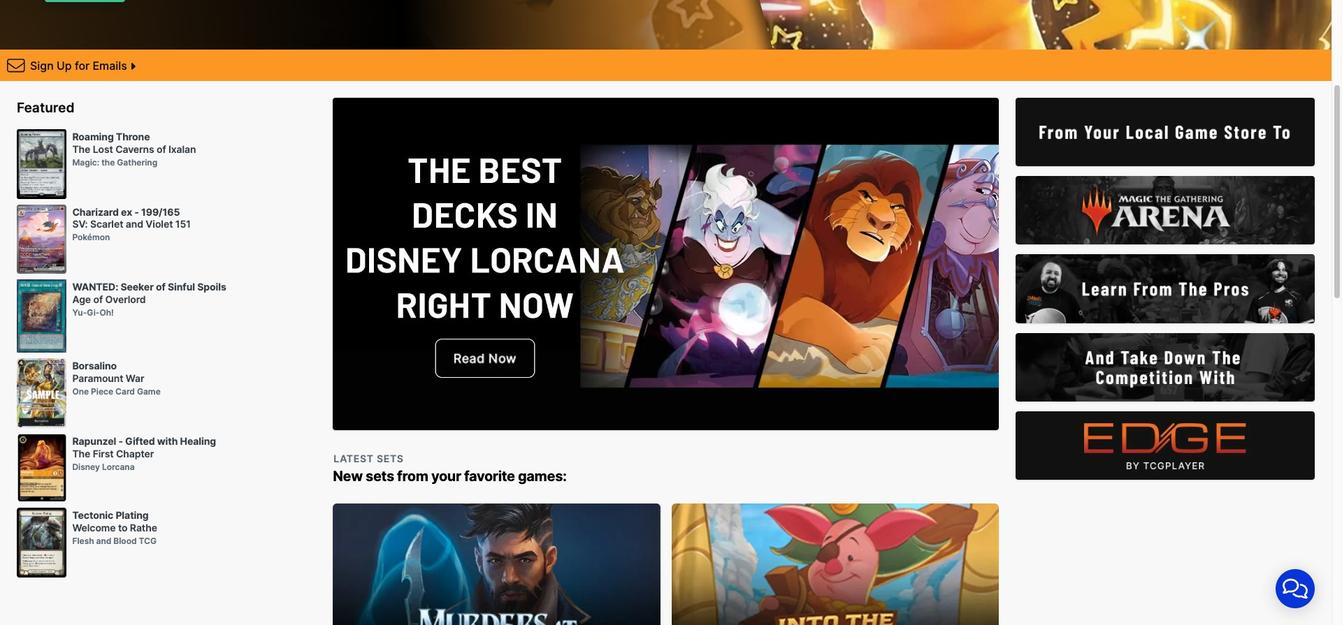 Task type: vqa. For each thing, say whether or not it's contained in the screenshot.
arrow trend up icon
no



Task type: describe. For each thing, give the bounding box(es) containing it.
healing
[[180, 436, 216, 447]]

age
[[72, 294, 91, 305]]

the inside roaming throne the lost caverns of ixalan magic: the gathering
[[72, 143, 90, 155]]

games:
[[518, 469, 567, 486]]

plating
[[116, 510, 149, 522]]

one
[[72, 387, 89, 397]]

charizard ex - 199/165 image
[[17, 205, 67, 274]]

envelope image
[[7, 56, 25, 74]]

charizard ex - 199/165 sv: scarlet and violet 151 pokémon
[[72, 206, 191, 243]]

the best decks in the disney lorcana card game right now image
[[333, 98, 999, 431]]

throne
[[116, 131, 150, 143]]

- inside rapunzel - gifted with healing the first chapter disney lorcana
[[118, 436, 123, 447]]

sign up for emails
[[27, 59, 130, 73]]

to
[[118, 523, 128, 535]]

scarlet
[[90, 219, 123, 230]]

flesh
[[72, 537, 94, 547]]

5 edge season 2 image from the top
[[1016, 412, 1316, 480]]

wanted: seeker of sinful spoils age of overlord yu-gi-oh!
[[72, 281, 226, 318]]

roaming throne the lost caverns of ixalan magic: the gathering
[[72, 131, 196, 168]]

first
[[93, 448, 114, 460]]

disney
[[72, 462, 100, 473]]

tectonic plating welcome to rathe flesh and blood tcg
[[72, 510, 157, 547]]

up
[[57, 59, 72, 73]]

roaming throne image
[[17, 129, 67, 199]]

pokémon
[[72, 233, 110, 243]]

151
[[175, 219, 191, 230]]

seeker
[[121, 281, 154, 293]]

violet
[[146, 219, 173, 230]]

your
[[431, 469, 461, 486]]

blood
[[114, 537, 137, 547]]

spoils
[[197, 281, 226, 293]]

lost
[[93, 143, 113, 155]]

card
[[115, 387, 135, 397]]

magic:
[[72, 157, 99, 168]]

game
[[137, 387, 161, 397]]

sets
[[366, 469, 394, 486]]

gathering
[[117, 157, 157, 168]]

tcg
[[139, 537, 157, 547]]

for
[[75, 59, 90, 73]]

rathe
[[130, 523, 157, 535]]

caret right image
[[130, 61, 136, 72]]

tectonic plating image
[[17, 509, 67, 579]]

from
[[397, 469, 428, 486]]

paramount
[[72, 373, 123, 385]]

welcome
[[72, 523, 116, 535]]



Task type: locate. For each thing, give the bounding box(es) containing it.
rapunzel
[[72, 436, 116, 447]]

war
[[126, 373, 144, 385]]

favorite
[[464, 469, 515, 486]]

caverns
[[115, 143, 154, 155]]

featured
[[17, 99, 75, 116]]

lorcana
[[102, 462, 135, 473]]

borsalino
[[72, 360, 117, 372]]

sign
[[30, 59, 54, 73]]

of left "ixalan"
[[157, 143, 166, 155]]

199/165
[[141, 206, 180, 218]]

borsalino image
[[17, 359, 67, 429]]

the inside rapunzel - gifted with healing the first chapter disney lorcana
[[72, 448, 90, 460]]

- up 'chapter' on the bottom of page
[[118, 436, 123, 447]]

emails
[[93, 59, 127, 73]]

wanted:
[[72, 281, 118, 293]]

1 horizontal spatial -
[[135, 206, 139, 218]]

the up the "magic:"
[[72, 143, 90, 155]]

0 horizontal spatial -
[[118, 436, 123, 447]]

and inside charizard ex - 199/165 sv: scarlet and violet 151 pokémon
[[126, 219, 143, 230]]

1 horizontal spatial and
[[126, 219, 143, 230]]

1 edge season 2 image from the top
[[1016, 98, 1316, 167]]

rapunzel - gifted with healing image
[[17, 434, 67, 503]]

2 the from the top
[[72, 448, 90, 460]]

4 edge season 2 image from the top
[[1016, 333, 1316, 402]]

2 vertical spatial of
[[93, 294, 103, 305]]

of
[[157, 143, 166, 155], [156, 281, 166, 293], [93, 294, 103, 305]]

gi-
[[87, 308, 100, 318]]

piece
[[91, 387, 113, 397]]

1 vertical spatial of
[[156, 281, 166, 293]]

the up disney
[[72, 448, 90, 460]]

0 vertical spatial of
[[157, 143, 166, 155]]

1 vertical spatial and
[[96, 537, 111, 547]]

sets
[[377, 454, 404, 465]]

ixalan
[[169, 143, 196, 155]]

sign up for emails link
[[7, 56, 136, 74]]

0 vertical spatial the
[[72, 143, 90, 155]]

1 vertical spatial the
[[72, 448, 90, 460]]

1 the from the top
[[72, 143, 90, 155]]

-
[[135, 206, 139, 218], [118, 436, 123, 447]]

latest
[[334, 454, 374, 465]]

latest sets new sets from your favorite games:
[[333, 454, 567, 486]]

2 edge season 2 image from the top
[[1016, 176, 1316, 245]]

application
[[1260, 553, 1332, 626]]

of inside roaming throne the lost caverns of ixalan magic: the gathering
[[157, 143, 166, 155]]

with
[[157, 436, 178, 447]]

wanted: seeker of sinful spoils image
[[17, 280, 67, 353]]

ex
[[121, 206, 132, 218]]

chapter
[[116, 448, 154, 460]]

sinful
[[168, 281, 195, 293]]

tectonic
[[72, 510, 113, 522]]

of left sinful
[[156, 281, 166, 293]]

3 edge season 2 image from the top
[[1016, 255, 1316, 324]]

the
[[72, 143, 90, 155], [72, 448, 90, 460]]

and for -
[[126, 219, 143, 230]]

the
[[102, 157, 115, 168]]

overlord
[[105, 294, 146, 305]]

0 vertical spatial -
[[135, 206, 139, 218]]

0 horizontal spatial and
[[96, 537, 111, 547]]

new
[[333, 469, 363, 486]]

charizard
[[72, 206, 119, 218]]

0 vertical spatial and
[[126, 219, 143, 230]]

rapunzel - gifted with healing the first chapter disney lorcana
[[72, 436, 216, 473]]

- inside charizard ex - 199/165 sv: scarlet and violet 151 pokémon
[[135, 206, 139, 218]]

- right ex
[[135, 206, 139, 218]]

and inside "tectonic plating welcome to rathe flesh and blood tcg"
[[96, 537, 111, 547]]

roaming
[[72, 131, 114, 143]]

and down ex
[[126, 219, 143, 230]]

of down the wanted:
[[93, 294, 103, 305]]

edge season 2 image
[[1016, 98, 1316, 167], [1016, 176, 1316, 245], [1016, 255, 1316, 324], [1016, 333, 1316, 402], [1016, 412, 1316, 480]]

yu-
[[72, 308, 87, 318]]

1 vertical spatial -
[[118, 436, 123, 447]]

sv:
[[72, 219, 88, 230]]

oh!
[[100, 308, 114, 318]]

and down welcome
[[96, 537, 111, 547]]

and for welcome
[[96, 537, 111, 547]]

gifted
[[125, 436, 155, 447]]

borsalino paramount war one piece card game
[[72, 360, 161, 397]]

and
[[126, 219, 143, 230], [96, 537, 111, 547]]



